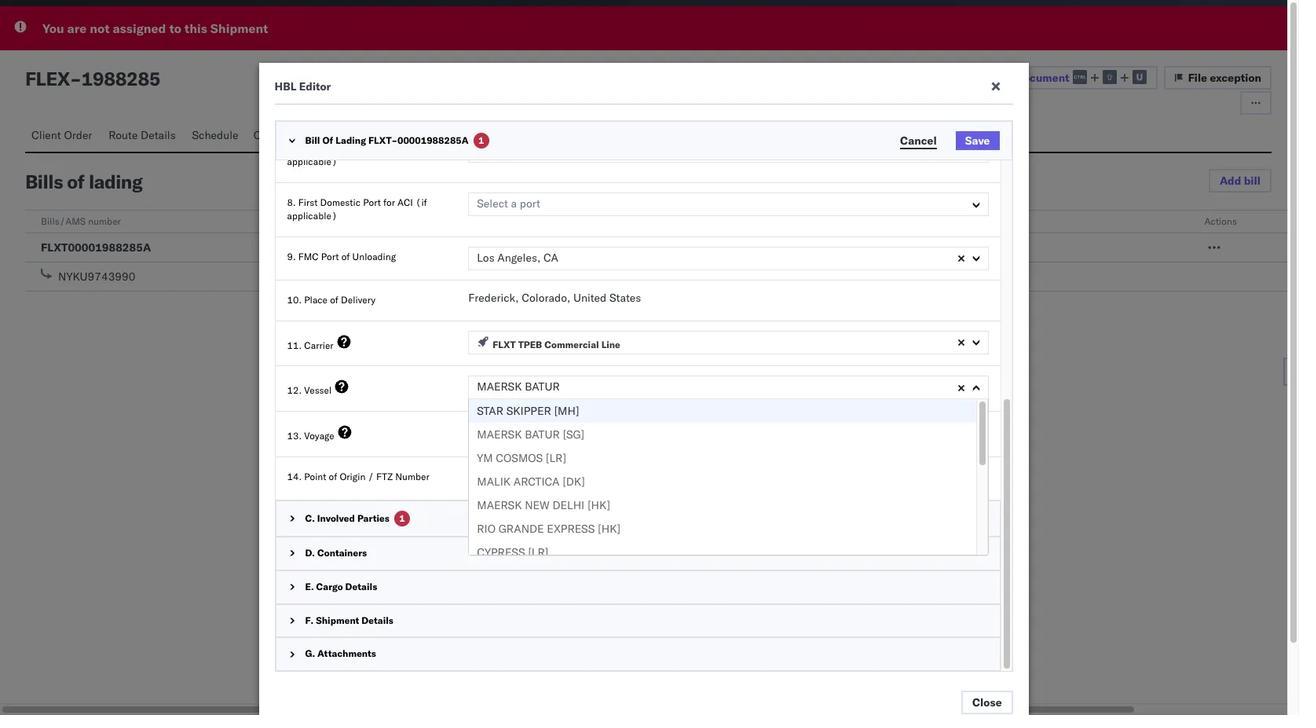 Task type: vqa. For each thing, say whether or not it's contained in the screenshot.
C.
yes



Task type: locate. For each thing, give the bounding box(es) containing it.
shipment right this
[[210, 20, 268, 36]]

0 vertical spatial maersk batur option
[[477, 380, 560, 394]]

0 vertical spatial applicable)
[[287, 156, 337, 168]]

--
[[623, 240, 637, 255]]

for up 'express' in the left top of the page
[[384, 197, 395, 208]]

(if up 'express' in the left top of the page
[[416, 197, 427, 208]]

c.
[[305, 512, 315, 524]]

obl
[[914, 215, 932, 227]]

0 horizontal spatial 1
[[399, 512, 405, 524]]

1 left assignees
[[478, 134, 484, 146]]

bills/ams
[[41, 215, 86, 227]]

[hk] for rio grande express [hk]
[[598, 522, 621, 536]]

1 vertical spatial bill
[[332, 215, 346, 227]]

[lr] down rio grande express [hk] in the left bottom of the page
[[528, 546, 549, 560]]

(if for 7. last foreign port for aci (if applicable)
[[406, 143, 418, 154]]

cancel
[[901, 133, 937, 147]]

port inside 8. first domestic port for aci (if applicable)
[[363, 197, 381, 208]]

fmc
[[298, 250, 319, 262]]

14.
[[287, 471, 302, 482]]

maersk
[[477, 380, 522, 394], [477, 428, 522, 442], [477, 498, 522, 513]]

port inside 7. last foreign port for aci (if applicable)
[[354, 143, 372, 154]]

maersk for maersk batur [sg]
[[477, 428, 522, 442]]

0 vertical spatial select
[[477, 143, 508, 157]]

2 vertical spatial maersk
[[477, 498, 522, 513]]

batur for maersk batur [sg]
[[525, 428, 560, 442]]

(if down documents
[[406, 143, 418, 154]]

0 horizontal spatial shipment
[[210, 20, 268, 36]]

[lr]
[[546, 451, 567, 465], [528, 546, 549, 560]]

frederick,
[[469, 291, 519, 305]]

8.
[[287, 197, 296, 208]]

flxt tpeb commercial line
[[493, 338, 621, 350]]

3 maersk from the top
[[477, 498, 522, 513]]

applicable) inside 7. last foreign port for aci (if applicable)
[[287, 156, 337, 168]]

batur
[[525, 380, 560, 394], [525, 428, 560, 442]]

containers right d.
[[317, 547, 367, 559]]

1 vertical spatial details
[[345, 581, 377, 592]]

select down assignees
[[477, 143, 508, 157]]

- for -
[[630, 240, 637, 255]]

2 batur from the top
[[525, 428, 560, 442]]

select a port
[[477, 143, 541, 157], [477, 197, 541, 211]]

bill for bill of lading flxt-00001988285a
[[305, 134, 320, 146]]

applicable) for last
[[287, 156, 337, 168]]

[hk] inside rio grande express option
[[598, 522, 621, 536]]

1 vertical spatial select
[[477, 197, 508, 211]]

close button
[[962, 691, 1013, 714]]

route details button
[[102, 121, 186, 152]]

details inside button
[[141, 128, 176, 142]]

(if inside 7. last foreign port for aci (if applicable)
[[406, 143, 418, 154]]

1 vertical spatial [hk]
[[598, 522, 621, 536]]

place
[[304, 294, 328, 305]]

for inside 8. first domestic port for aci (if applicable)
[[384, 197, 395, 208]]

port
[[520, 143, 541, 157], [520, 197, 541, 211]]

aci for 8. first domestic port for aci (if applicable)
[[398, 197, 413, 208]]

port down assignees
[[520, 143, 541, 157]]

[lr] down [sg]
[[546, 451, 567, 465]]

2 maersk from the top
[[477, 428, 522, 442]]

0 vertical spatial batur
[[525, 380, 560, 394]]

lading
[[89, 170, 142, 193]]

maersk up star
[[477, 380, 522, 394]]

bill for bill type
[[332, 215, 346, 227]]

1 vertical spatial applicable)
[[287, 210, 337, 222]]

0 vertical spatial port
[[354, 143, 372, 154]]

1 horizontal spatial 1
[[478, 134, 484, 146]]

select a port up los angeles, ca
[[477, 197, 541, 211]]

delivery
[[341, 294, 376, 305]]

1 vertical spatial containers
[[317, 547, 367, 559]]

route
[[109, 128, 138, 142]]

schedule button
[[186, 121, 247, 152]]

ym
[[477, 451, 493, 465]]

bill left of
[[305, 134, 320, 146]]

00001988285a
[[398, 134, 469, 146]]

for
[[374, 143, 386, 154], [384, 197, 395, 208]]

0 vertical spatial shipment
[[210, 20, 268, 36]]

delhi
[[553, 498, 585, 513]]

select up los on the left top of page
[[477, 197, 508, 211]]

maersk batur option containing maersk batur
[[477, 380, 560, 394]]

0 vertical spatial maersk
[[477, 380, 522, 394]]

1 batur from the top
[[525, 380, 560, 394]]

shipment right f.
[[316, 614, 359, 626]]

port up type
[[363, 197, 381, 208]]

star skipper option
[[469, 399, 976, 423]]

messages button
[[425, 121, 489, 152]]

1 select a port from the top
[[477, 143, 541, 157]]

10. place of delivery
[[287, 294, 376, 305]]

cosmos
[[496, 451, 543, 465]]

1 vertical spatial port
[[520, 197, 541, 211]]

applicable)
[[287, 156, 337, 168], [287, 210, 337, 222]]

a down assignees
[[511, 143, 517, 157]]

14. point of origin / ftz number
[[287, 471, 430, 482]]

1 horizontal spatial shipment
[[316, 614, 359, 626]]

cypress [lr]
[[477, 546, 549, 560]]

2 port from the top
[[520, 197, 541, 211]]

star skipper [mh]
[[477, 404, 580, 418]]

details right route
[[141, 128, 176, 142]]

maersk batur option up malik arctica option
[[469, 423, 976, 447]]

/
[[368, 471, 374, 482]]

method
[[659, 215, 692, 227]]

0 vertical spatial [lr]
[[546, 451, 567, 465]]

0 horizontal spatial containers
[[254, 128, 308, 142]]

details up attachments
[[362, 614, 394, 626]]

maersk batur option up star skipper [mh]
[[477, 380, 560, 394]]

hbl editor
[[275, 79, 331, 94]]

maersk batur option containing maersk batur [sg]
[[469, 423, 976, 447]]

maersk down star
[[477, 428, 522, 442]]

1 vertical spatial batur
[[525, 428, 560, 442]]

0 vertical spatial bill
[[305, 134, 320, 146]]

aci inside 7. last foreign port for aci (if applicable)
[[388, 143, 404, 154]]

0 vertical spatial containers
[[254, 128, 308, 142]]

applicable) down first
[[287, 210, 337, 222]]

port right foreign
[[354, 143, 372, 154]]

2 select a port from the top
[[477, 197, 541, 211]]

0 vertical spatial aci
[[388, 143, 404, 154]]

ca
[[544, 250, 559, 265]]

None field
[[477, 377, 481, 397]]

maersk batur option
[[477, 380, 560, 394], [469, 423, 976, 447]]

port up angeles,
[[520, 197, 541, 211]]

(if
[[406, 143, 418, 154], [416, 197, 427, 208]]

save button
[[956, 131, 1000, 150]]

[hk] inside maersk new delhi option
[[588, 498, 611, 513]]

port
[[354, 143, 372, 154], [363, 197, 381, 208], [321, 250, 339, 262]]

ym cosmos [lr]
[[477, 451, 567, 465]]

0 vertical spatial for
[[374, 143, 386, 154]]

0 horizontal spatial bill
[[305, 134, 320, 146]]

maersk inside option
[[477, 498, 522, 513]]

bill of lading flxt-00001988285a
[[305, 134, 469, 146]]

rio grande express option
[[469, 517, 976, 541]]

(if inside 8. first domestic port for aci (if applicable)
[[416, 197, 427, 208]]

editor
[[299, 79, 331, 94]]

port right fmc at the top
[[321, 250, 339, 262]]

0 vertical spatial details
[[141, 128, 176, 142]]

[hk] right express
[[598, 522, 621, 536]]

maersk for maersk batur
[[477, 380, 522, 394]]

1 vertical spatial select a port
[[477, 197, 541, 211]]

hbl
[[275, 79, 297, 94]]

for for foreign
[[374, 143, 386, 154]]

bol button
[[318, 121, 352, 152]]

[hk] right delhi
[[588, 498, 611, 513]]

shipment
[[210, 20, 268, 36], [316, 614, 359, 626]]

lading
[[336, 134, 366, 146]]

add
[[1220, 174, 1242, 188]]

aci inside 8. first domestic port for aci (if applicable)
[[398, 197, 413, 208]]

containers up 7.
[[254, 128, 308, 142]]

actions
[[1205, 215, 1238, 227]]

1 vertical spatial 1
[[399, 512, 405, 524]]

0 vertical spatial port
[[520, 143, 541, 157]]

1 vertical spatial for
[[384, 197, 395, 208]]

0 vertical spatial a
[[511, 143, 517, 157]]

to
[[169, 20, 181, 36]]

1 vertical spatial maersk batur option
[[469, 423, 976, 447]]

for inside 7. last foreign port for aci (if applicable)
[[374, 143, 386, 154]]

this
[[185, 20, 207, 36]]

aci down documents
[[388, 143, 404, 154]]

0 vertical spatial (if
[[406, 143, 418, 154]]

1 vertical spatial aci
[[398, 197, 413, 208]]

1 horizontal spatial containers
[[317, 547, 367, 559]]

upload
[[976, 70, 1013, 85]]

1 a from the top
[[511, 143, 517, 157]]

9. fmc port of unloading
[[287, 250, 396, 262]]

client order
[[31, 128, 92, 142]]

assigned
[[113, 20, 166, 36]]

are
[[67, 20, 87, 36]]

details right cargo
[[345, 581, 377, 592]]

release method
[[623, 215, 692, 227]]

documents button
[[352, 121, 425, 152]]

1 select from the top
[[477, 143, 508, 157]]

1 maersk from the top
[[477, 380, 522, 394]]

house - express
[[332, 240, 416, 255]]

applicable) down last
[[287, 156, 337, 168]]

maersk new delhi option
[[469, 494, 976, 517]]

select a port down assignees
[[477, 143, 541, 157]]

0 vertical spatial select a port
[[477, 143, 541, 157]]

- for house
[[367, 240, 374, 255]]

angeles,
[[498, 250, 541, 265]]

1 right parties
[[399, 512, 405, 524]]

for down documents
[[374, 143, 386, 154]]

1 for bill of lading flxt-00001988285a
[[478, 134, 484, 146]]

containers
[[254, 128, 308, 142], [317, 547, 367, 559]]

exception
[[1211, 71, 1262, 85]]

1 vertical spatial [lr]
[[528, 546, 549, 560]]

2 vertical spatial details
[[362, 614, 394, 626]]

11. carrier
[[287, 339, 334, 351]]

bill left type
[[332, 215, 346, 227]]

applicable) inside 8. first domestic port for aci (if applicable)
[[287, 210, 337, 222]]

maersk for maersk new delhi [hk]
[[477, 498, 522, 513]]

maersk down malik
[[477, 498, 522, 513]]

1 horizontal spatial bill
[[332, 215, 346, 227]]

None text field
[[469, 421, 989, 445], [469, 467, 989, 490], [469, 421, 989, 445], [469, 467, 989, 490]]

foreign
[[319, 143, 351, 154]]

batur down skipper
[[525, 428, 560, 442]]

voyage
[[304, 430, 335, 442]]

details for f. shipment details
[[362, 614, 394, 626]]

0 vertical spatial 1
[[478, 134, 484, 146]]

malik arctica option
[[469, 470, 976, 494]]

batur up skipper
[[525, 380, 560, 394]]

list box
[[469, 399, 988, 565]]

aci up 'express' in the left top of the page
[[398, 197, 413, 208]]

port for foreign
[[354, 143, 372, 154]]

f. shipment details
[[305, 614, 394, 626]]

1 vertical spatial maersk
[[477, 428, 522, 442]]

1 vertical spatial port
[[363, 197, 381, 208]]

origin
[[340, 471, 366, 482]]

0 vertical spatial [hk]
[[588, 498, 611, 513]]

1 vertical spatial shipment
[[316, 614, 359, 626]]

a up los angeles, ca
[[511, 197, 517, 211]]

1 vertical spatial a
[[511, 197, 517, 211]]

2 applicable) from the top
[[287, 210, 337, 222]]

containers button
[[247, 121, 318, 152]]

surrender
[[935, 215, 976, 227]]

1 vertical spatial (if
[[416, 197, 427, 208]]

bol
[[324, 128, 346, 142]]

[lr] inside ym cosmos option
[[546, 451, 567, 465]]

1 applicable) from the top
[[287, 156, 337, 168]]

7.
[[287, 143, 296, 154]]

[hk]
[[588, 498, 611, 513], [598, 522, 621, 536]]



Task type: describe. For each thing, give the bounding box(es) containing it.
order
[[64, 128, 92, 142]]

house
[[332, 240, 364, 255]]

e.
[[305, 581, 314, 592]]

[hk] for maersk new delhi [hk]
[[588, 498, 611, 513]]

states
[[610, 291, 642, 305]]

of left unloading
[[342, 250, 350, 262]]

- for flex
[[70, 67, 81, 90]]

express
[[377, 240, 416, 255]]

cypress option
[[469, 541, 976, 565]]

[dk]
[[563, 475, 585, 489]]

obl surrender
[[914, 215, 976, 227]]

ym cosmos option
[[469, 447, 976, 470]]

commercial
[[545, 338, 599, 350]]

cypress
[[477, 546, 525, 560]]

applicable) for first
[[287, 210, 337, 222]]

g. attachments
[[305, 648, 376, 660]]

of right point
[[329, 471, 337, 482]]

bill
[[1245, 174, 1261, 188]]

documents
[[359, 128, 415, 142]]

schedule
[[192, 128, 239, 142]]

assignees button
[[489, 121, 555, 152]]

[sg]
[[563, 428, 585, 442]]

cargo
[[316, 581, 343, 592]]

line
[[602, 338, 621, 350]]

c. involved parties
[[305, 512, 390, 524]]

1 port from the top
[[520, 143, 541, 157]]

f.
[[305, 614, 314, 626]]

2 select from the top
[[477, 197, 508, 211]]

bills
[[25, 170, 63, 193]]

involved
[[317, 512, 355, 524]]

united
[[574, 291, 607, 305]]

add bill button
[[1209, 169, 1272, 193]]

document
[[1016, 70, 1070, 85]]

9.
[[287, 250, 296, 262]]

unloading
[[353, 250, 396, 262]]

port for domestic
[[363, 197, 381, 208]]

carrier
[[304, 339, 334, 351]]

tpeb
[[518, 338, 542, 350]]

not
[[90, 20, 110, 36]]

1 for c. involved parties
[[399, 512, 405, 524]]

star
[[477, 404, 504, 418]]

10.
[[287, 294, 302, 305]]

2 a from the top
[[511, 197, 517, 211]]

list box containing star skipper [mh]
[[469, 399, 988, 565]]

save
[[966, 134, 991, 148]]

number
[[395, 471, 430, 482]]

first
[[298, 197, 318, 208]]

type
[[348, 215, 367, 227]]

flxt00001988285a
[[41, 240, 151, 255]]

upload document
[[976, 70, 1070, 85]]

los
[[477, 250, 495, 265]]

messages
[[431, 128, 481, 142]]

flxt
[[493, 338, 516, 350]]

[lr] inside cypress 'option'
[[528, 546, 549, 560]]

containers inside "button"
[[254, 128, 308, 142]]

add bill
[[1220, 174, 1261, 188]]

rio grande express [hk]
[[477, 522, 621, 536]]

flex
[[25, 67, 70, 90]]

of right bills
[[67, 170, 84, 193]]

upload document button
[[965, 66, 1158, 90]]

number
[[88, 215, 121, 227]]

details for e. cargo details
[[345, 581, 377, 592]]

flex - 1988285
[[25, 67, 161, 90]]

grande
[[499, 522, 544, 536]]

released
[[914, 240, 960, 255]]

client order button
[[25, 121, 102, 152]]

attachments
[[318, 648, 376, 660]]

colorado,
[[522, 291, 571, 305]]

12. vessel
[[287, 385, 332, 396]]

of right place
[[330, 294, 339, 305]]

domestic
[[320, 197, 361, 208]]

bill type
[[332, 215, 367, 227]]

maersk batur
[[477, 380, 560, 394]]

g.
[[305, 648, 315, 660]]

route details
[[109, 128, 176, 142]]

(if for 8. first domestic port for aci (if applicable)
[[416, 197, 427, 208]]

for for domestic
[[384, 197, 395, 208]]

malik arctica [dk]
[[477, 475, 585, 489]]

release
[[623, 215, 657, 227]]

arctica
[[514, 475, 560, 489]]

express
[[547, 522, 595, 536]]

close
[[973, 695, 1002, 710]]

you are not assigned to this shipment
[[42, 20, 268, 36]]

e. cargo details
[[305, 581, 377, 592]]

maersk batur [sg]
[[477, 428, 585, 442]]

batur for maersk batur
[[525, 380, 560, 394]]

aci for 7. last foreign port for aci (if applicable)
[[388, 143, 404, 154]]

bills of lading
[[25, 170, 142, 193]]

you
[[42, 20, 64, 36]]

1988285
[[81, 67, 161, 90]]

assignees
[[495, 128, 546, 142]]

los angeles, ca
[[477, 250, 559, 265]]

rio
[[477, 522, 496, 536]]

2 vertical spatial port
[[321, 250, 339, 262]]



